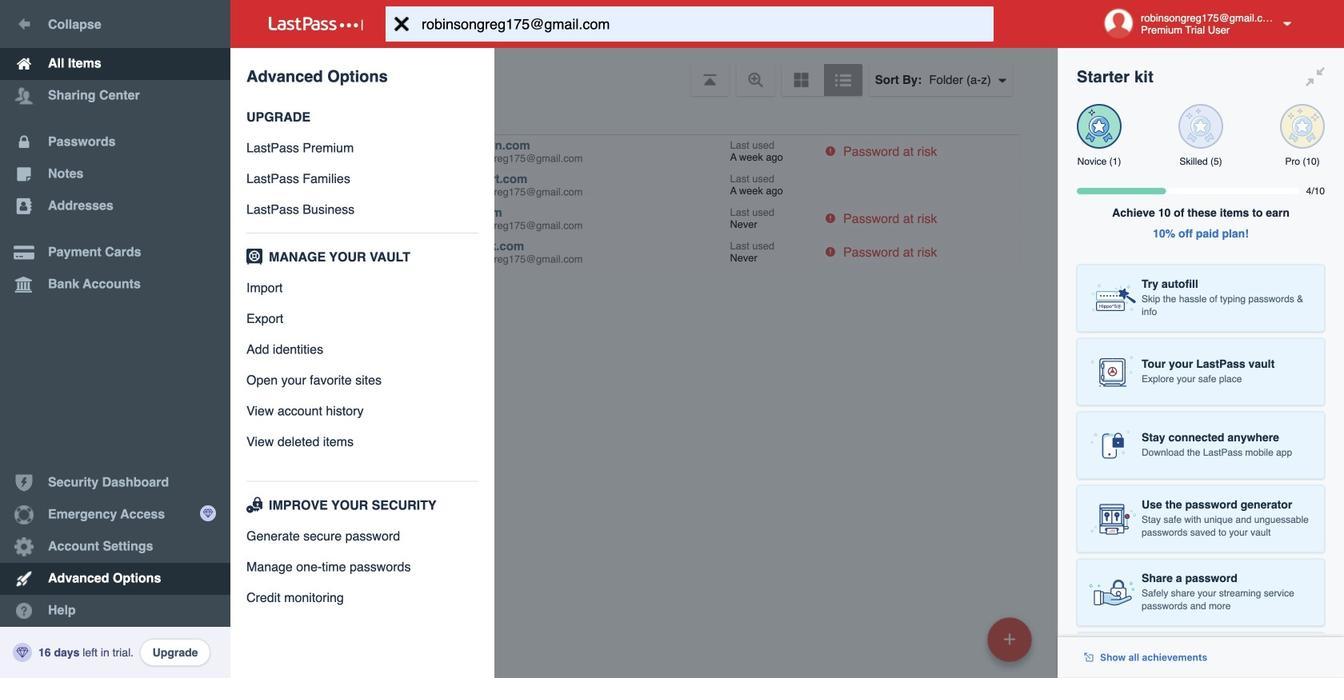 Task type: describe. For each thing, give the bounding box(es) containing it.
vault options navigation
[[231, 48, 1058, 96]]

new item image
[[1005, 634, 1016, 646]]

main navigation navigation
[[0, 0, 231, 679]]

Search search field
[[386, 6, 1025, 42]]

clear search image
[[386, 6, 418, 42]]

new item navigation
[[982, 613, 1042, 679]]



Task type: locate. For each thing, give the bounding box(es) containing it.
search my vault text field
[[386, 6, 1025, 42]]

lastpass image
[[269, 17, 363, 31]]

manage your vault image
[[243, 249, 266, 265]]

improve your security image
[[243, 497, 266, 513]]



Task type: vqa. For each thing, say whether or not it's contained in the screenshot.
THE NEW ITEM image
yes



